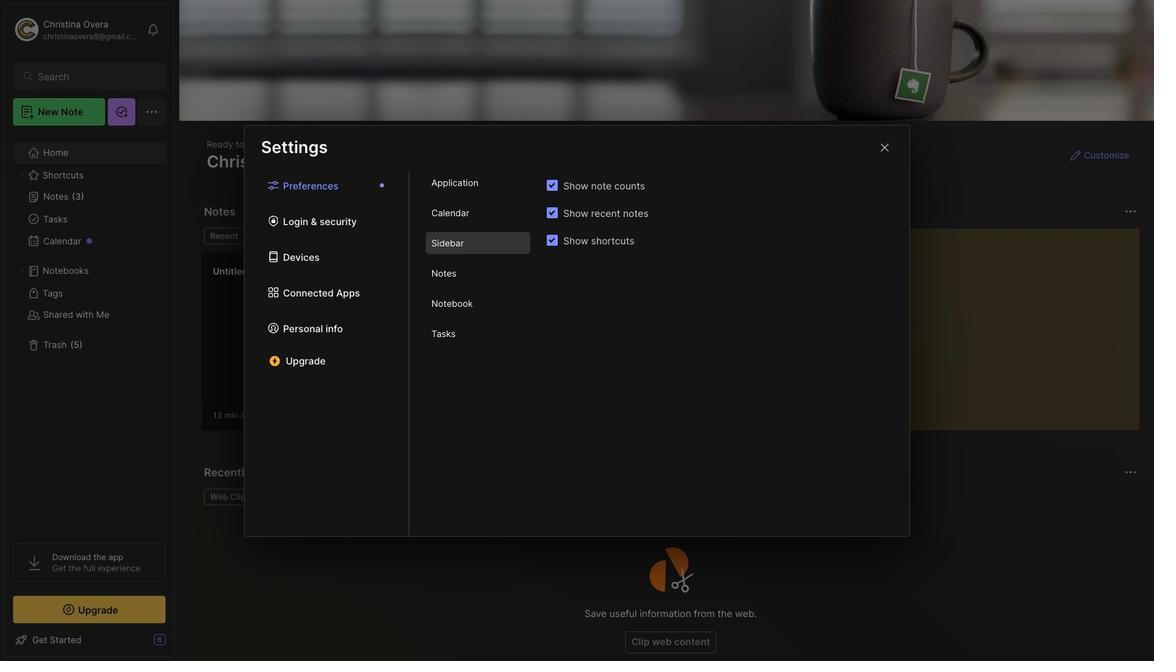 Task type: vqa. For each thing, say whether or not it's contained in the screenshot.
'tree' within the Main Element
yes



Task type: locate. For each thing, give the bounding box(es) containing it.
row group
[[201, 253, 696, 440]]

tree
[[5, 134, 174, 531]]

main element
[[0, 0, 179, 662]]

tab
[[426, 172, 531, 194], [426, 202, 531, 224], [204, 228, 244, 245], [250, 228, 306, 245], [426, 232, 531, 254], [426, 262, 531, 284], [426, 293, 531, 315], [426, 323, 531, 345], [204, 489, 257, 506]]

None search field
[[38, 68, 153, 85]]

tab list
[[245, 172, 410, 536], [410, 172, 547, 536], [204, 228, 817, 245]]

None checkbox
[[547, 180, 558, 191], [547, 208, 558, 219], [547, 235, 558, 246], [547, 180, 558, 191], [547, 208, 558, 219], [547, 235, 558, 246]]



Task type: describe. For each thing, give the bounding box(es) containing it.
expand notebooks image
[[18, 267, 26, 276]]

close image
[[877, 139, 893, 156]]

Search text field
[[38, 70, 153, 83]]

none search field inside main element
[[38, 68, 153, 85]]

Start writing… text field
[[850, 229, 1139, 420]]

tree inside main element
[[5, 134, 174, 531]]



